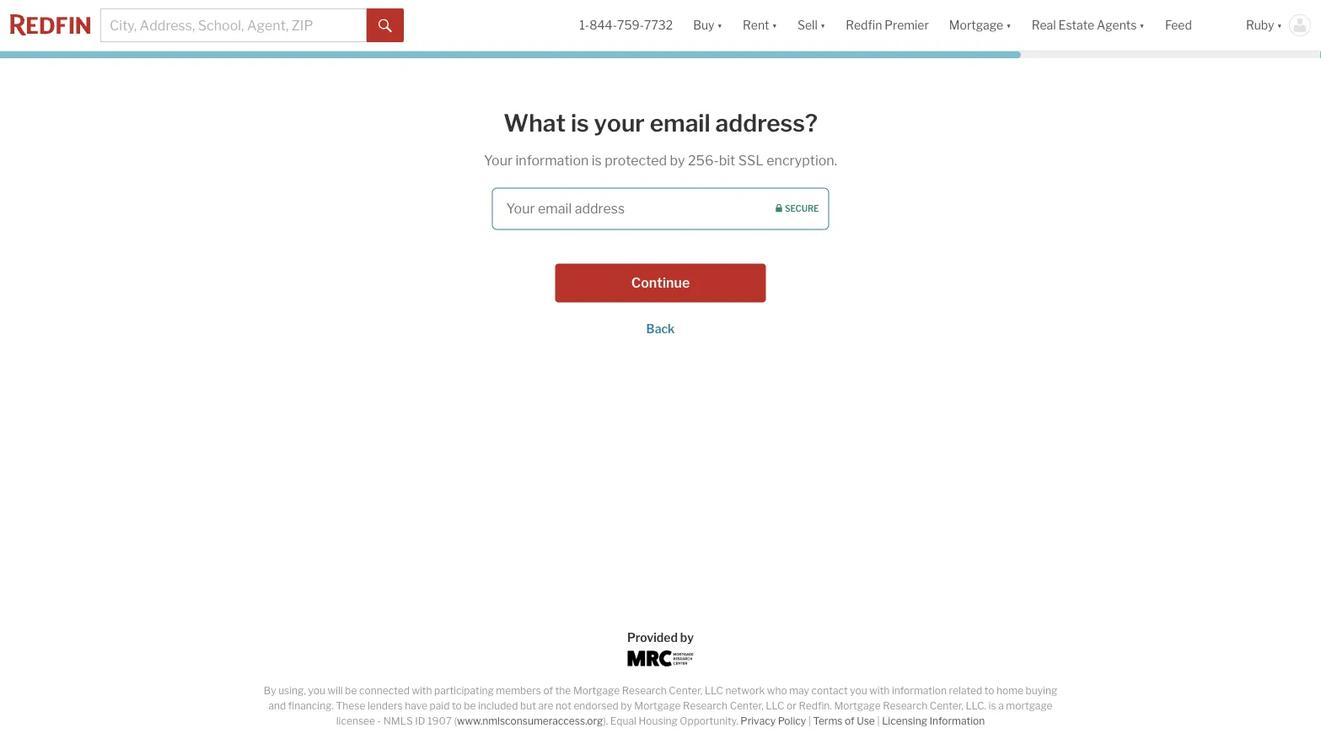 Task type: vqa. For each thing, say whether or not it's contained in the screenshot.
). at left
yes



Task type: describe. For each thing, give the bounding box(es) containing it.
0 vertical spatial llc
[[705, 685, 724, 697]]

1 vertical spatial to
[[452, 700, 462, 712]]

www.nmlsconsumeraccess.org ). equal housing opportunity. privacy policy | terms of use | licensing information
[[457, 715, 986, 727]]

protected
[[605, 152, 667, 169]]

real
[[1032, 18, 1057, 32]]

ruby ▾
[[1247, 18, 1283, 32]]

buy ▾ button
[[694, 0, 723, 51]]

llc.
[[966, 700, 987, 712]]

licensee
[[336, 715, 375, 727]]

mortgage up housing
[[635, 700, 681, 712]]

submit search image
[[379, 19, 392, 33]]

financing.
[[288, 700, 334, 712]]

members
[[496, 685, 542, 697]]

licensing
[[883, 715, 928, 727]]

id
[[415, 715, 425, 727]]

-
[[378, 715, 381, 727]]

ssl encryption.
[[739, 152, 838, 169]]

2 with from the left
[[870, 685, 890, 697]]

1 vertical spatial by
[[681, 630, 694, 645]]

mortgage ▾ button
[[940, 0, 1022, 51]]

who
[[768, 685, 788, 697]]

1 horizontal spatial llc
[[766, 700, 785, 712]]

have
[[405, 700, 428, 712]]

0 vertical spatial information
[[516, 152, 589, 169]]

of for terms
[[845, 715, 855, 727]]

these
[[336, 700, 366, 712]]

are
[[539, 700, 554, 712]]

email address?
[[650, 108, 818, 137]]

2 you from the left
[[851, 685, 868, 697]]

buy
[[694, 18, 715, 32]]

mortgage
[[1007, 700, 1053, 712]]

feed button
[[1156, 0, 1237, 51]]

but
[[521, 700, 536, 712]]

2 | from the left
[[878, 715, 880, 727]]

privacy
[[741, 715, 776, 727]]

continue
[[632, 275, 690, 291]]

1-844-759-7732
[[580, 18, 673, 32]]

real estate agents ▾
[[1032, 18, 1146, 32]]

using,
[[278, 685, 306, 697]]

redfin premier button
[[836, 0, 940, 51]]

2 horizontal spatial center,
[[930, 700, 964, 712]]

▾ for rent ▾
[[772, 18, 778, 32]]

0 vertical spatial is
[[571, 108, 589, 137]]

not
[[556, 700, 572, 712]]

rent ▾
[[743, 18, 778, 32]]

information inside by using, you will be connected with participating members of the mortgage research center, llc network who may contact you with information related to home buying and financing. these lenders have paid to be included but are not endorsed by mortgage research center, llc or redfin. mortgage research center, llc. is a mortgage licensee - nmls id 1907 (
[[892, 685, 947, 697]]

redfin
[[846, 18, 883, 32]]

759-
[[618, 18, 645, 32]]

mortgage research center image
[[628, 650, 694, 666]]

real estate agents ▾ button
[[1022, 0, 1156, 51]]

sell ▾ button
[[798, 0, 826, 51]]

information
[[930, 715, 986, 727]]

endorsed
[[574, 700, 619, 712]]

by
[[264, 685, 276, 697]]

1-844-759-7732 link
[[580, 18, 673, 32]]

feed
[[1166, 18, 1193, 32]]

2 horizontal spatial research
[[883, 700, 928, 712]]

your
[[484, 152, 513, 169]]

1 you from the left
[[308, 685, 326, 697]]

www.nmlsconsumeraccess.org
[[457, 715, 603, 727]]

privacy policy link
[[741, 715, 807, 727]]

1 horizontal spatial be
[[464, 700, 476, 712]]

0 horizontal spatial research
[[622, 685, 667, 697]]

real estate agents ▾ link
[[1032, 0, 1146, 51]]

0 vertical spatial by
[[670, 152, 685, 169]]

buying
[[1026, 685, 1058, 697]]

▾ for mortgage ▾
[[1007, 18, 1012, 32]]

your
[[594, 108, 645, 137]]

will
[[328, 685, 343, 697]]

redfin.
[[799, 700, 832, 712]]

sell
[[798, 18, 818, 32]]

connected
[[359, 685, 410, 697]]

0 vertical spatial be
[[345, 685, 357, 697]]

mortgage inside dropdown button
[[950, 18, 1004, 32]]

terms of use link
[[814, 715, 876, 727]]

sell ▾ button
[[788, 0, 836, 51]]

contact
[[812, 685, 848, 697]]

participating
[[435, 685, 494, 697]]

1-
[[580, 18, 590, 32]]

ruby
[[1247, 18, 1275, 32]]

back
[[647, 322, 675, 336]]

(
[[454, 715, 457, 727]]

www.nmlsconsumeraccess.org link
[[457, 715, 603, 727]]

your information is protected by 256-bit ssl encryption.
[[484, 152, 838, 169]]



Task type: locate. For each thing, give the bounding box(es) containing it.
agents
[[1098, 18, 1138, 32]]

a
[[999, 700, 1005, 712]]

▾ left real
[[1007, 18, 1012, 32]]

information
[[516, 152, 589, 169], [892, 685, 947, 697]]

is inside by using, you will be connected with participating members of the mortgage research center, llc network who may contact you with information related to home buying and financing. these lenders have paid to be included but are not endorsed by mortgage research center, llc or redfin. mortgage research center, llc. is a mortgage licensee - nmls id 1907 (
[[989, 700, 997, 712]]

mortgage up the use
[[835, 700, 881, 712]]

estate
[[1059, 18, 1095, 32]]

continue button
[[556, 264, 766, 303]]

to
[[985, 685, 995, 697], [452, 700, 462, 712]]

premier
[[885, 18, 930, 32]]

buy ▾ button
[[684, 0, 733, 51]]

5 ▾ from the left
[[1140, 18, 1146, 32]]

with up have
[[412, 685, 432, 697]]

mortgage
[[950, 18, 1004, 32], [574, 685, 620, 697], [635, 700, 681, 712], [835, 700, 881, 712]]

llc up "privacy policy" "link"
[[766, 700, 785, 712]]

use
[[857, 715, 876, 727]]

▾ right ruby
[[1278, 18, 1283, 32]]

to up llc.
[[985, 685, 995, 697]]

provided by
[[628, 630, 694, 645]]

sell ▾
[[798, 18, 826, 32]]

▾ right sell
[[821, 18, 826, 32]]

mortgage left real
[[950, 18, 1004, 32]]

| right the use
[[878, 715, 880, 727]]

or
[[787, 700, 797, 712]]

0 horizontal spatial center,
[[669, 685, 703, 697]]

by
[[670, 152, 685, 169], [681, 630, 694, 645], [621, 700, 633, 712]]

research
[[622, 685, 667, 697], [683, 700, 728, 712], [883, 700, 928, 712]]

1 vertical spatial is
[[592, 152, 602, 169]]

1 | from the left
[[809, 715, 811, 727]]

of left the use
[[845, 715, 855, 727]]

llc up opportunity.
[[705, 685, 724, 697]]

4 ▾ from the left
[[1007, 18, 1012, 32]]

1 vertical spatial information
[[892, 685, 947, 697]]

1 vertical spatial of
[[845, 715, 855, 727]]

mortgage ▾
[[950, 18, 1012, 32]]

1 vertical spatial llc
[[766, 700, 785, 712]]

|
[[809, 715, 811, 727], [878, 715, 880, 727]]

to up (
[[452, 700, 462, 712]]

rent ▾ button
[[733, 0, 788, 51]]

1 horizontal spatial center,
[[730, 700, 764, 712]]

1 horizontal spatial is
[[592, 152, 602, 169]]

you up financing.
[[308, 685, 326, 697]]

you
[[308, 685, 326, 697], [851, 685, 868, 697]]

the
[[556, 685, 571, 697]]

1907
[[428, 715, 452, 727]]

be up these
[[345, 685, 357, 697]]

by inside by using, you will be connected with participating members of the mortgage research center, llc network who may contact you with information related to home buying and financing. these lenders have paid to be included but are not endorsed by mortgage research center, llc or redfin. mortgage research center, llc. is a mortgage licensee - nmls id 1907 (
[[621, 700, 633, 712]]

policy
[[778, 715, 807, 727]]

be
[[345, 685, 357, 697], [464, 700, 476, 712]]

center, down network
[[730, 700, 764, 712]]

information down what
[[516, 152, 589, 169]]

by up mortgage research center image
[[681, 630, 694, 645]]

1 ▾ from the left
[[718, 18, 723, 32]]

included
[[478, 700, 518, 712]]

0 horizontal spatial be
[[345, 685, 357, 697]]

and
[[269, 700, 286, 712]]

2 vertical spatial is
[[989, 700, 997, 712]]

equal
[[611, 715, 637, 727]]

by up equal
[[621, 700, 633, 712]]

1 with from the left
[[412, 685, 432, 697]]

▾ right rent on the right of page
[[772, 18, 778, 32]]

bit
[[719, 152, 736, 169]]

City, Address, School, Agent, ZIP search field
[[100, 8, 367, 42]]

0 horizontal spatial |
[[809, 715, 811, 727]]

1 horizontal spatial information
[[892, 685, 947, 697]]

nmls
[[384, 715, 413, 727]]

0 vertical spatial of
[[544, 685, 554, 697]]

what
[[504, 108, 566, 137]]

opportunity.
[[680, 715, 739, 727]]

▾ right agents
[[1140, 18, 1146, 32]]

is left a
[[989, 700, 997, 712]]

research up opportunity.
[[683, 700, 728, 712]]

information up "licensing information" link
[[892, 685, 947, 697]]

▾
[[718, 18, 723, 32], [772, 18, 778, 32], [821, 18, 826, 32], [1007, 18, 1012, 32], [1140, 18, 1146, 32], [1278, 18, 1283, 32]]

844-
[[590, 18, 618, 32]]

▾ for sell ▾
[[821, 18, 826, 32]]

rent
[[743, 18, 770, 32]]

256-
[[688, 152, 719, 169]]

you right contact
[[851, 685, 868, 697]]

provided
[[628, 630, 678, 645]]

buy ▾
[[694, 18, 723, 32]]

terms
[[814, 715, 843, 727]]

1 horizontal spatial research
[[683, 700, 728, 712]]

2 ▾ from the left
[[772, 18, 778, 32]]

0 horizontal spatial with
[[412, 685, 432, 697]]

2 horizontal spatial is
[[989, 700, 997, 712]]

back button
[[647, 322, 675, 336]]

| down redfin.
[[809, 715, 811, 727]]

0 horizontal spatial information
[[516, 152, 589, 169]]

mortgage up endorsed
[[574, 685, 620, 697]]

1 horizontal spatial to
[[985, 685, 995, 697]]

1 horizontal spatial with
[[870, 685, 890, 697]]

by left 256-
[[670, 152, 685, 169]]

center, up opportunity.
[[669, 685, 703, 697]]

home
[[997, 685, 1024, 697]]

redfin premier
[[846, 18, 930, 32]]

llc
[[705, 685, 724, 697], [766, 700, 785, 712]]

▾ right "buy"
[[718, 18, 723, 32]]

related
[[950, 685, 983, 697]]

of for members
[[544, 685, 554, 697]]

0 horizontal spatial to
[[452, 700, 462, 712]]

with up the use
[[870, 685, 890, 697]]

lenders
[[368, 700, 403, 712]]

▾ for ruby ▾
[[1278, 18, 1283, 32]]

is left protected
[[592, 152, 602, 169]]

is left your
[[571, 108, 589, 137]]

6 ▾ from the left
[[1278, 18, 1283, 32]]

licensing information link
[[883, 715, 986, 727]]

housing
[[639, 715, 678, 727]]

by using, you will be connected with participating members of the mortgage research center, llc network who may contact you with information related to home buying and financing. these lenders have paid to be included but are not endorsed by mortgage research center, llc or redfin. mortgage research center, llc. is a mortgage licensee - nmls id 1907 (
[[264, 685, 1058, 727]]

rent ▾ button
[[743, 0, 778, 51]]

0 vertical spatial to
[[985, 685, 995, 697]]

be down participating
[[464, 700, 476, 712]]

1 horizontal spatial you
[[851, 685, 868, 697]]

paid
[[430, 700, 450, 712]]

2 vertical spatial by
[[621, 700, 633, 712]]

0 horizontal spatial llc
[[705, 685, 724, 697]]

What is your email address? email field
[[492, 188, 830, 230]]

mortgage ▾ button
[[950, 0, 1012, 51]]

of left the
[[544, 685, 554, 697]]

of inside by using, you will be connected with participating members of the mortgage research center, llc network who may contact you with information related to home buying and financing. these lenders have paid to be included but are not endorsed by mortgage research center, llc or redfin. mortgage research center, llc. is a mortgage licensee - nmls id 1907 (
[[544, 685, 554, 697]]

with
[[412, 685, 432, 697], [870, 685, 890, 697]]

).
[[603, 715, 608, 727]]

0 horizontal spatial of
[[544, 685, 554, 697]]

center,
[[669, 685, 703, 697], [730, 700, 764, 712], [930, 700, 964, 712]]

1 vertical spatial be
[[464, 700, 476, 712]]

center, up 'information'
[[930, 700, 964, 712]]

3 ▾ from the left
[[821, 18, 826, 32]]

1 horizontal spatial of
[[845, 715, 855, 727]]

research up licensing
[[883, 700, 928, 712]]

0 horizontal spatial is
[[571, 108, 589, 137]]

research up housing
[[622, 685, 667, 697]]

1 horizontal spatial |
[[878, 715, 880, 727]]

what is your email address?
[[504, 108, 818, 137]]

▾ for buy ▾
[[718, 18, 723, 32]]

of
[[544, 685, 554, 697], [845, 715, 855, 727]]

0 horizontal spatial you
[[308, 685, 326, 697]]

7732
[[645, 18, 673, 32]]

network
[[726, 685, 765, 697]]



